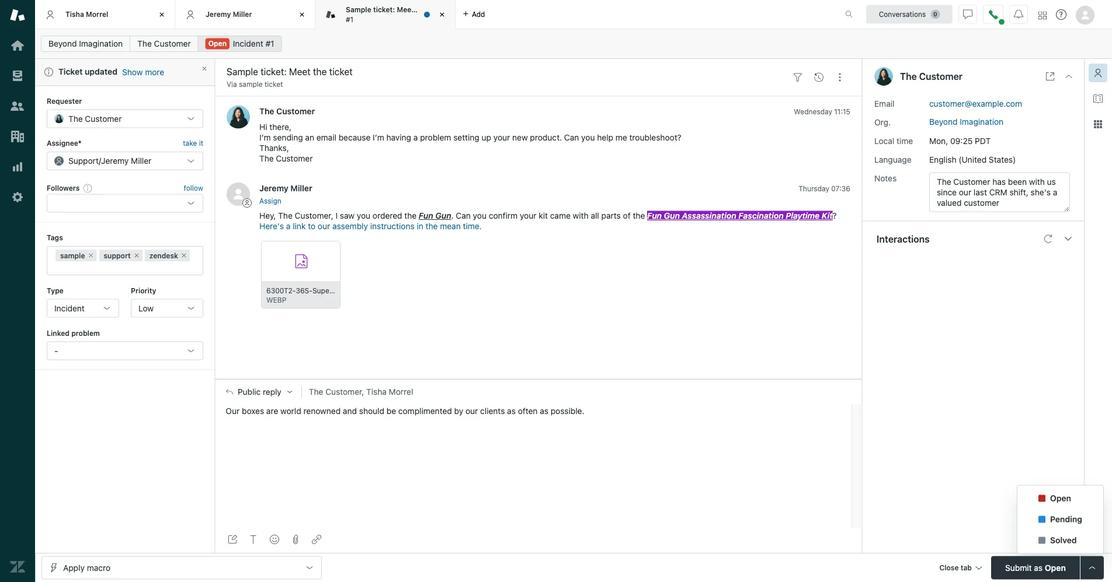 Task type: vqa. For each thing, say whether or not it's contained in the screenshot.
"0" associated with Unassigned tickets
no



Task type: describe. For each thing, give the bounding box(es) containing it.
public reply button
[[216, 380, 301, 405]]

jeremy for jeremy miller
[[206, 10, 231, 18]]

Subject field
[[224, 65, 785, 79]]

reply
[[263, 388, 281, 397]]

views image
[[10, 68, 25, 84]]

time.
[[463, 222, 482, 231]]

the right of
[[633, 211, 645, 221]]

the right in
[[426, 222, 438, 231]]

apps image
[[1094, 120, 1103, 129]]

a inside hey, the customer, i saw you ordered the fun gun . can you confirm your kit came with all parts of the fun gun assassination fascination playtime kit ? here's a link to our assembly instructions in the mean time.
[[286, 222, 291, 231]]

mean
[[440, 222, 461, 231]]

an
[[305, 133, 314, 142]]

assign
[[259, 197, 281, 205]]

the right user image
[[900, 71, 917, 82]]

incident for incident
[[54, 304, 85, 313]]

take it
[[183, 139, 203, 148]]

hey, the customer, i saw you ordered the fun gun . can you confirm your kit came with all parts of the fun gun assassination fascination playtime kit ? here's a link to our assembly instructions in the mean time.
[[259, 211, 837, 231]]

beyond imagination for bottom beyond imagination link
[[929, 117, 1004, 127]]

?
[[833, 211, 837, 221]]

2 horizontal spatial as
[[1034, 564, 1043, 573]]

having
[[386, 133, 411, 142]]

follow button
[[184, 183, 203, 194]]

customer up customer@example.com on the top
[[919, 71, 963, 82]]

/
[[99, 156, 101, 166]]

zendesk image
[[10, 560, 25, 575]]

requester element
[[47, 110, 203, 128]]

wednesday 11:15
[[794, 107, 851, 116]]

add link (cmd k) image
[[312, 536, 321, 545]]

jeremy miller
[[206, 10, 252, 18]]

requester
[[47, 97, 82, 105]]

sending
[[273, 133, 303, 142]]

add
[[472, 10, 485, 18]]

reporting image
[[10, 159, 25, 175]]

1 horizontal spatial imagination
[[960, 117, 1004, 127]]

jeremy for jeremy miller assign
[[259, 184, 288, 193]]

customer, inside hey, the customer, i saw you ordered the fun gun . can you confirm your kit came with all parts of the fun gun assassination fascination playtime kit ? here's a link to our assembly instructions in the mean time.
[[295, 211, 333, 221]]

the customer right user image
[[900, 71, 963, 82]]

confirm
[[489, 211, 518, 221]]

hide composer image
[[534, 375, 543, 385]]

meet
[[397, 6, 414, 14]]

tisha morrel
[[65, 10, 108, 18]]

add attachment image
[[291, 536, 300, 545]]

conversationlabel log
[[215, 96, 862, 380]]

solved
[[1050, 536, 1077, 546]]

Wednesday 11:15 text field
[[794, 107, 851, 116]]

info on adding followers image
[[83, 184, 92, 193]]

show more button
[[122, 67, 164, 77]]

possible.
[[551, 407, 584, 417]]

11:15
[[834, 107, 851, 116]]

customer inside secondary element
[[154, 39, 191, 48]]

in
[[417, 222, 423, 231]]

miller for jeremy miller
[[233, 10, 252, 18]]

take
[[183, 139, 197, 148]]

take it button
[[183, 138, 203, 150]]

with
[[573, 211, 589, 221]]

low
[[138, 304, 154, 313]]

incident button
[[47, 299, 119, 318]]

it
[[199, 139, 203, 148]]

close
[[940, 565, 959, 573]]

your inside hi there, i'm sending an email because i'm having a problem setting up your new product. can you help me troubleshoot? thanks, the customer
[[494, 133, 510, 142]]

complimented
[[398, 407, 452, 417]]

hi
[[259, 122, 267, 132]]

interactions
[[877, 234, 930, 245]]

time
[[897, 136, 913, 146]]

the up hi
[[259, 106, 274, 116]]

conversations
[[879, 10, 926, 18]]

ordered
[[373, 211, 402, 221]]

type
[[47, 287, 64, 295]]

draft mode image
[[228, 536, 237, 545]]

-
[[54, 347, 58, 356]]

assign button
[[259, 196, 281, 206]]

came
[[550, 211, 571, 221]]

webp link
[[261, 241, 341, 310]]

assembly
[[332, 222, 368, 231]]

local time
[[874, 136, 913, 146]]

support
[[68, 156, 99, 166]]

thursday 07:36
[[799, 185, 851, 193]]

the customer, tisha morrel
[[309, 388, 413, 397]]

get help image
[[1056, 9, 1067, 20]]

help
[[597, 133, 613, 142]]

insert emojis image
[[270, 536, 279, 545]]

assignee* element
[[47, 152, 203, 171]]

the customer inside secondary element
[[137, 39, 191, 48]]

states)
[[989, 155, 1016, 164]]

ticket actions image
[[835, 73, 845, 82]]

english
[[929, 155, 957, 164]]

main element
[[0, 0, 35, 583]]

remove image for support
[[133, 252, 140, 259]]

2 vertical spatial open
[[1045, 564, 1066, 573]]

conversations button
[[866, 5, 953, 24]]

close tab button
[[934, 557, 987, 582]]

linked problem
[[47, 330, 100, 338]]

follow
[[184, 184, 203, 192]]

jeremy miller link
[[259, 184, 312, 193]]

The Customer has been with us since our last CRM shift, she's a valued customer text field
[[929, 173, 1070, 212]]

Thursday 07:36 text field
[[799, 185, 851, 193]]

the inside sample ticket: meet the ticket #1
[[416, 6, 427, 14]]

via sample ticket
[[227, 80, 283, 89]]

beyond for bottom beyond imagination link
[[929, 117, 958, 127]]

english (united states)
[[929, 155, 1016, 164]]

apply
[[63, 564, 85, 573]]

all
[[591, 211, 599, 221]]

should
[[359, 407, 384, 417]]

support
[[104, 252, 131, 260]]

incident for incident #1
[[233, 39, 263, 48]]

1 avatar image from the top
[[227, 105, 250, 129]]

world
[[280, 407, 301, 417]]

email
[[874, 99, 895, 108]]

1 i'm from the left
[[259, 133, 271, 142]]

close ticket collision notification image
[[201, 65, 208, 72]]

the customer inside requester element
[[68, 114, 122, 124]]

linked problem element
[[47, 342, 203, 361]]

mon,
[[929, 136, 948, 146]]

here's
[[259, 222, 284, 231]]

hi there, i'm sending an email because i'm having a problem setting up your new product. can you help me troubleshoot? thanks, the customer
[[259, 122, 682, 164]]

2 fun from the left
[[647, 211, 662, 221]]

0 horizontal spatial the customer link
[[130, 36, 198, 52]]

beyond imagination for beyond imagination link inside the secondary element
[[48, 39, 123, 48]]

tisha inside button
[[366, 388, 387, 397]]

zendesk products image
[[1039, 11, 1047, 20]]

miller for jeremy miller assign
[[291, 184, 312, 193]]

1 fun from the left
[[419, 211, 433, 221]]

support / jeremy miller
[[68, 156, 151, 166]]

customer up the there,
[[276, 106, 315, 116]]

customers image
[[10, 99, 25, 114]]

there,
[[269, 122, 292, 132]]

product.
[[530, 133, 562, 142]]

clients
[[480, 407, 505, 417]]

morrel inside button
[[389, 388, 413, 397]]

often
[[518, 407, 538, 417]]

1 horizontal spatial close image
[[1064, 72, 1074, 81]]

can inside hi there, i'm sending an email because i'm having a problem setting up your new product. can you help me troubleshoot? thanks, the customer
[[564, 133, 579, 142]]

ticket inside sample ticket: meet the ticket #1
[[429, 6, 449, 14]]

button displays agent's chat status as invisible. image
[[963, 10, 973, 19]]

0 horizontal spatial ticket
[[265, 80, 283, 89]]

incident #1
[[233, 39, 274, 48]]

the customer, tisha morrel button
[[301, 387, 862, 399]]

1 horizontal spatial the customer link
[[259, 106, 315, 116]]

jeremy inside assignee* element
[[101, 156, 129, 166]]

can inside hey, the customer, i saw you ordered the fun gun . can you confirm your kit came with all parts of the fun gun assassination fascination playtime kit ? here's a link to our assembly instructions in the mean time.
[[456, 211, 471, 221]]

filter image
[[793, 73, 803, 82]]

because
[[339, 133, 371, 142]]



Task type: locate. For each thing, give the bounding box(es) containing it.
1 vertical spatial the customer link
[[259, 106, 315, 116]]

pdt
[[975, 136, 991, 146]]

your inside hey, the customer, i saw you ordered the fun gun . can you confirm your kit came with all parts of the fun gun assassination fascination playtime kit ? here's a link to our assembly instructions in the mean time.
[[520, 211, 537, 221]]

our inside public reply composer text field
[[466, 407, 478, 417]]

0 horizontal spatial problem
[[71, 330, 100, 338]]

2 vertical spatial miller
[[291, 184, 312, 193]]

imagination up updated
[[79, 39, 123, 48]]

tisha
[[65, 10, 84, 18], [366, 388, 387, 397]]

morrel up updated
[[86, 10, 108, 18]]

0 horizontal spatial close image
[[436, 9, 448, 20]]

1 vertical spatial beyond imagination
[[929, 117, 1004, 127]]

incident
[[233, 39, 263, 48], [54, 304, 85, 313]]

1 gun from the left
[[435, 211, 451, 221]]

close image inside tisha morrel tab
[[156, 9, 168, 20]]

jeremy right support
[[101, 156, 129, 166]]

jeremy up assign
[[259, 184, 288, 193]]

beyond up ticket
[[48, 39, 77, 48]]

0 horizontal spatial tisha
[[65, 10, 84, 18]]

0 vertical spatial your
[[494, 133, 510, 142]]

the inside button
[[309, 388, 323, 397]]

0 horizontal spatial fun
[[419, 211, 433, 221]]

miller inside tab
[[233, 10, 252, 18]]

0 horizontal spatial beyond imagination
[[48, 39, 123, 48]]

more
[[145, 67, 164, 77]]

customer inside requester element
[[85, 114, 122, 124]]

1 vertical spatial open
[[1050, 494, 1071, 504]]

your left kit
[[520, 211, 537, 221]]

1 vertical spatial your
[[520, 211, 537, 221]]

morrel inside tab
[[86, 10, 108, 18]]

0 horizontal spatial as
[[507, 407, 516, 417]]

problem
[[420, 133, 451, 142], [71, 330, 100, 338]]

remove image for sample
[[87, 252, 94, 259]]

1 horizontal spatial miller
[[233, 10, 252, 18]]

public
[[238, 388, 261, 397]]

i'm down hi
[[259, 133, 271, 142]]

0 horizontal spatial #1
[[265, 39, 274, 48]]

the up here's
[[278, 211, 293, 221]]

can right .
[[456, 211, 471, 221]]

customer, inside button
[[326, 388, 364, 397]]

avatar image
[[227, 105, 250, 129], [227, 183, 250, 206]]

0 horizontal spatial beyond imagination link
[[41, 36, 130, 52]]

ticket right meet
[[429, 6, 449, 14]]

the right meet
[[416, 6, 427, 14]]

ticket updated show more
[[58, 67, 164, 77]]

2 vertical spatial jeremy
[[259, 184, 288, 193]]

ticket:
[[373, 6, 395, 14]]

0 vertical spatial avatar image
[[227, 105, 250, 129]]

our
[[226, 407, 240, 417]]

close image inside jeremy miller tab
[[296, 9, 308, 20]]

can
[[564, 133, 579, 142], [456, 211, 471, 221]]

0 horizontal spatial can
[[456, 211, 471, 221]]

1 horizontal spatial your
[[520, 211, 537, 221]]

gun
[[435, 211, 451, 221], [664, 211, 680, 221]]

tabs tab list
[[35, 0, 833, 29]]

beyond for beyond imagination link inside the secondary element
[[48, 39, 77, 48]]

remove image
[[87, 252, 94, 259], [133, 252, 140, 259]]

1 vertical spatial problem
[[71, 330, 100, 338]]

0 vertical spatial sample
[[239, 80, 263, 89]]

kit
[[822, 211, 833, 221]]

followers
[[47, 184, 80, 192]]

open up the pending
[[1050, 494, 1071, 504]]

0 horizontal spatial i'm
[[259, 133, 271, 142]]

close image left add 'popup button'
[[436, 9, 448, 20]]

2 i'm from the left
[[373, 133, 384, 142]]

1 horizontal spatial incident
[[233, 39, 263, 48]]

beyond up mon, at the top
[[929, 117, 958, 127]]

the up instructions
[[404, 211, 417, 221]]

1 horizontal spatial sample
[[239, 80, 263, 89]]

zendesk support image
[[10, 8, 25, 23]]

0 vertical spatial close image
[[436, 9, 448, 20]]

1 horizontal spatial remove image
[[133, 252, 140, 259]]

0 horizontal spatial sample
[[60, 252, 85, 260]]

beyond imagination link up 09:25
[[929, 117, 1004, 127]]

format text image
[[249, 536, 258, 545]]

1 horizontal spatial beyond imagination
[[929, 117, 1004, 127]]

1 vertical spatial incident
[[54, 304, 85, 313]]

instructions
[[370, 222, 415, 231]]

morrel up our boxes are world renowned and should be complimented by our clients as often as possible.
[[389, 388, 413, 397]]

alert containing ticket updated
[[35, 59, 215, 86]]

tisha inside tab
[[65, 10, 84, 18]]

beyond imagination link inside secondary element
[[41, 36, 130, 52]]

zendesk
[[149, 252, 178, 260]]

miller up link
[[291, 184, 312, 193]]

1 horizontal spatial can
[[564, 133, 579, 142]]

0 vertical spatial beyond imagination link
[[41, 36, 130, 52]]

1 horizontal spatial close image
[[296, 9, 308, 20]]

0 horizontal spatial your
[[494, 133, 510, 142]]

customer inside hi there, i'm sending an email because i'm having a problem setting up your new product. can you help me troubleshoot? thanks, the customer
[[276, 154, 313, 164]]

troubleshoot?
[[629, 133, 682, 142]]

fun up in
[[419, 211, 433, 221]]

(united
[[959, 155, 987, 164]]

as
[[507, 407, 516, 417], [540, 407, 549, 417], [1034, 564, 1043, 573]]

the customer link up the there,
[[259, 106, 315, 116]]

problem left the setting
[[420, 133, 451, 142]]

miller up incident #1
[[233, 10, 252, 18]]

0 vertical spatial #1
[[346, 15, 353, 23]]

a left link
[[286, 222, 291, 231]]

open down 'jeremy miller'
[[208, 39, 227, 48]]

mon, 09:25 pdt
[[929, 136, 991, 146]]

can right product.
[[564, 133, 579, 142]]

a right having
[[414, 133, 418, 142]]

beyond imagination up 09:25
[[929, 117, 1004, 127]]

ticket
[[58, 67, 83, 77]]

customer,
[[295, 211, 333, 221], [326, 388, 364, 397]]

jeremy inside jeremy miller assign
[[259, 184, 288, 193]]

0 horizontal spatial a
[[286, 222, 291, 231]]

tab
[[961, 565, 972, 573]]

1 vertical spatial customer,
[[326, 388, 364, 397]]

the customer up the there,
[[259, 106, 315, 116]]

0 vertical spatial our
[[318, 222, 330, 231]]

view more details image
[[1046, 72, 1055, 81]]

i
[[336, 211, 338, 221]]

#1 inside secondary element
[[265, 39, 274, 48]]

1 horizontal spatial fun
[[647, 211, 662, 221]]

0 vertical spatial can
[[564, 133, 579, 142]]

tab
[[315, 0, 456, 29]]

1 horizontal spatial beyond imagination link
[[929, 117, 1004, 127]]

0 vertical spatial open
[[208, 39, 227, 48]]

0 vertical spatial the customer link
[[130, 36, 198, 52]]

thanks,
[[259, 143, 289, 153]]

customer, up and
[[326, 388, 364, 397]]

close image
[[436, 9, 448, 20], [1064, 72, 1074, 81]]

1 vertical spatial can
[[456, 211, 471, 221]]

beyond imagination link
[[41, 36, 130, 52], [929, 117, 1004, 127]]

thursday
[[799, 185, 829, 193]]

0 horizontal spatial gun
[[435, 211, 451, 221]]

jeremy miller tab
[[175, 0, 315, 29]]

close tab
[[940, 565, 972, 573]]

boxes
[[242, 407, 264, 417]]

1 vertical spatial beyond
[[929, 117, 958, 127]]

gun up mean
[[435, 211, 451, 221]]

updated
[[85, 67, 117, 77]]

0 vertical spatial beyond imagination
[[48, 39, 123, 48]]

secondary element
[[35, 32, 1112, 55]]

ticket right via
[[265, 80, 283, 89]]

0 vertical spatial problem
[[420, 133, 451, 142]]

the customer link
[[130, 36, 198, 52], [259, 106, 315, 116]]

me
[[616, 133, 627, 142]]

1 horizontal spatial you
[[473, 211, 487, 221]]

the
[[137, 39, 152, 48], [900, 71, 917, 82], [259, 106, 274, 116], [68, 114, 83, 124], [259, 154, 274, 164], [278, 211, 293, 221], [309, 388, 323, 397]]

2 remove image from the left
[[133, 252, 140, 259]]

the customer up more
[[137, 39, 191, 48]]

customer up the /
[[85, 114, 122, 124]]

user image
[[874, 67, 893, 86]]

gun left assassination
[[664, 211, 680, 221]]

close image
[[156, 9, 168, 20], [296, 9, 308, 20]]

the customer inside the conversationlabel log
[[259, 106, 315, 116]]

0 vertical spatial customer,
[[295, 211, 333, 221]]

1 remove image from the left
[[87, 252, 94, 259]]

1 horizontal spatial i'm
[[373, 133, 384, 142]]

you left help
[[581, 133, 595, 142]]

Public reply composer text field
[[221, 405, 848, 429]]

0 vertical spatial miller
[[233, 10, 252, 18]]

1 horizontal spatial problem
[[420, 133, 451, 142]]

playtime
[[786, 211, 820, 221]]

sample right via
[[239, 80, 263, 89]]

1 vertical spatial a
[[286, 222, 291, 231]]

1 vertical spatial ticket
[[265, 80, 283, 89]]

1 horizontal spatial gun
[[664, 211, 680, 221]]

parts
[[601, 211, 621, 221]]

jeremy up close ticket collision notification image
[[206, 10, 231, 18]]

miller inside jeremy miller assign
[[291, 184, 312, 193]]

beyond imagination down tisha morrel
[[48, 39, 123, 48]]

tisha morrel tab
[[35, 0, 175, 29]]

saw
[[340, 211, 355, 221]]

the down thanks,
[[259, 154, 274, 164]]

1 vertical spatial our
[[466, 407, 478, 417]]

submit as open
[[1005, 564, 1066, 573]]

2 gun from the left
[[664, 211, 680, 221]]

customer context image
[[1094, 68, 1103, 78]]

beyond inside secondary element
[[48, 39, 77, 48]]

close image for tisha morrel
[[156, 9, 168, 20]]

you up the here's a link to our assembly instructions in the mean time. 'link'
[[357, 211, 370, 221]]

1 vertical spatial beyond imagination link
[[929, 117, 1004, 127]]

close image for jeremy miller
[[296, 9, 308, 20]]

remove image left support on the left top
[[87, 252, 94, 259]]

the inside requester element
[[68, 114, 83, 124]]

customer
[[154, 39, 191, 48], [919, 71, 963, 82], [276, 106, 315, 116], [85, 114, 122, 124], [276, 154, 313, 164]]

beyond imagination
[[48, 39, 123, 48], [929, 117, 1004, 127]]

incident down "type"
[[54, 304, 85, 313]]

.
[[451, 211, 454, 221]]

1 horizontal spatial a
[[414, 133, 418, 142]]

#1 down jeremy miller tab
[[265, 39, 274, 48]]

the customer link up more
[[130, 36, 198, 52]]

2 horizontal spatial jeremy
[[259, 184, 288, 193]]

incident down jeremy miller tab
[[233, 39, 263, 48]]

as right often
[[540, 407, 549, 417]]

close image inside tabs "tab list"
[[436, 9, 448, 20]]

jeremy
[[206, 10, 231, 18], [101, 156, 129, 166], [259, 184, 288, 193]]

our inside hey, the customer, i saw you ordered the fun gun . can you confirm your kit came with all parts of the fun gun assassination fascination playtime kit ? here's a link to our assembly instructions in the mean time.
[[318, 222, 330, 231]]

#1
[[346, 15, 353, 23], [265, 39, 274, 48]]

i'm left having
[[373, 133, 384, 142]]

1 close image from the left
[[156, 9, 168, 20]]

0 horizontal spatial imagination
[[79, 39, 123, 48]]

displays possible ticket submission types image
[[1088, 564, 1097, 573]]

#1 down the sample
[[346, 15, 353, 23]]

show
[[122, 67, 143, 77]]

1 horizontal spatial tisha
[[366, 388, 387, 397]]

via
[[227, 80, 237, 89]]

events image
[[814, 73, 824, 82]]

1 vertical spatial avatar image
[[227, 183, 250, 206]]

2 close image from the left
[[296, 9, 308, 20]]

sample down tags
[[60, 252, 85, 260]]

customer, up 'to'
[[295, 211, 333, 221]]

0 horizontal spatial you
[[357, 211, 370, 221]]

customer up more
[[154, 39, 191, 48]]

link
[[293, 222, 306, 231]]

close image up more
[[156, 9, 168, 20]]

0 vertical spatial incident
[[233, 39, 263, 48]]

1 horizontal spatial beyond
[[929, 117, 958, 127]]

1 vertical spatial tisha
[[366, 388, 387, 397]]

org.
[[874, 117, 891, 127]]

to
[[308, 222, 316, 231]]

remove image
[[181, 252, 188, 259]]

close image left the sample
[[296, 9, 308, 20]]

fun
[[419, 211, 433, 221], [647, 211, 662, 221]]

07:36
[[831, 185, 851, 193]]

0 horizontal spatial jeremy
[[101, 156, 129, 166]]

our right 'to'
[[318, 222, 330, 231]]

open down the solved in the right of the page
[[1045, 564, 1066, 573]]

2 avatar image from the top
[[227, 183, 250, 206]]

local
[[874, 136, 894, 146]]

#1 inside sample ticket: meet the ticket #1
[[346, 15, 353, 23]]

customer down sending
[[276, 154, 313, 164]]

tisha up should
[[366, 388, 387, 397]]

you inside hi there, i'm sending an email because i'm having a problem setting up your new product. can you help me troubleshoot? thanks, the customer
[[581, 133, 595, 142]]

your right up
[[494, 133, 510, 142]]

are
[[266, 407, 278, 417]]

the up the renowned
[[309, 388, 323, 397]]

1 vertical spatial morrel
[[389, 388, 413, 397]]

0 vertical spatial jeremy
[[206, 10, 231, 18]]

open inside secondary element
[[208, 39, 227, 48]]

beyond imagination link down tisha morrel
[[41, 36, 130, 52]]

problem down incident popup button
[[71, 330, 100, 338]]

imagination inside secondary element
[[79, 39, 123, 48]]

1 horizontal spatial as
[[540, 407, 549, 417]]

as right submit in the right of the page
[[1034, 564, 1043, 573]]

1 horizontal spatial morrel
[[389, 388, 413, 397]]

notifications image
[[1014, 10, 1023, 19]]

1 vertical spatial sample
[[60, 252, 85, 260]]

wednesday
[[794, 107, 832, 116]]

jeremy inside tab
[[206, 10, 231, 18]]

close image right view more details image
[[1064, 72, 1074, 81]]

as left often
[[507, 407, 516, 417]]

avatar image left assign button
[[227, 183, 250, 206]]

the up the show more button
[[137, 39, 152, 48]]

0 horizontal spatial miller
[[131, 156, 151, 166]]

1 vertical spatial close image
[[1064, 72, 1074, 81]]

webp
[[266, 296, 286, 304]]

notes
[[874, 174, 897, 183]]

and
[[343, 407, 357, 417]]

2 horizontal spatial miller
[[291, 184, 312, 193]]

our right by
[[466, 407, 478, 417]]

of
[[623, 211, 631, 221]]

0 vertical spatial tisha
[[65, 10, 84, 18]]

1 horizontal spatial our
[[466, 407, 478, 417]]

the inside hey, the customer, i saw you ordered the fun gun . can you confirm your kit came with all parts of the fun gun assassination fascination playtime kit ? here's a link to our assembly instructions in the mean time.
[[278, 211, 293, 221]]

miller inside assignee* element
[[131, 156, 151, 166]]

ticket
[[429, 6, 449, 14], [265, 80, 283, 89]]

1 vertical spatial miller
[[131, 156, 151, 166]]

here's a link to our assembly instructions in the mean time. link
[[259, 222, 482, 231]]

our boxes are world renowned and should be complimented by our clients as often as possible.
[[226, 407, 584, 417]]

the inside hi there, i'm sending an email because i'm having a problem setting up your new product. can you help me troubleshoot? thanks, the customer
[[259, 154, 274, 164]]

customer@example.com
[[929, 99, 1022, 108]]

get started image
[[10, 38, 25, 53]]

alert
[[35, 59, 215, 86]]

beyond imagination inside beyond imagination link
[[48, 39, 123, 48]]

0 horizontal spatial morrel
[[86, 10, 108, 18]]

incident inside popup button
[[54, 304, 85, 313]]

0 vertical spatial ticket
[[429, 6, 449, 14]]

0 vertical spatial a
[[414, 133, 418, 142]]

fun right of
[[647, 211, 662, 221]]

1 vertical spatial imagination
[[960, 117, 1004, 127]]

0 horizontal spatial beyond
[[48, 39, 77, 48]]

0 horizontal spatial our
[[318, 222, 330, 231]]

sample
[[346, 6, 371, 14]]

0 horizontal spatial incident
[[54, 304, 85, 313]]

kit
[[539, 211, 548, 221]]

2 horizontal spatial you
[[581, 133, 595, 142]]

jeremy miller assign
[[259, 184, 312, 205]]

public reply
[[238, 388, 281, 397]]

organizations image
[[10, 129, 25, 144]]

0 vertical spatial beyond
[[48, 39, 77, 48]]

admin image
[[10, 190, 25, 205]]

submit
[[1005, 564, 1032, 573]]

incident inside secondary element
[[233, 39, 263, 48]]

pending
[[1050, 515, 1082, 525]]

1 horizontal spatial jeremy
[[206, 10, 231, 18]]

1 vertical spatial jeremy
[[101, 156, 129, 166]]

0 vertical spatial imagination
[[79, 39, 123, 48]]

remove image right support on the left top
[[133, 252, 140, 259]]

imagination down customer@example.com on the top
[[960, 117, 1004, 127]]

avatar image left hi
[[227, 105, 250, 129]]

0 horizontal spatial remove image
[[87, 252, 94, 259]]

the customer down the requester
[[68, 114, 122, 124]]

1 vertical spatial #1
[[265, 39, 274, 48]]

0 horizontal spatial close image
[[156, 9, 168, 20]]

a inside hi there, i'm sending an email because i'm having a problem setting up your new product. can you help me troubleshoot? thanks, the customer
[[414, 133, 418, 142]]

sample
[[239, 80, 263, 89], [60, 252, 85, 260]]

miller right the /
[[131, 156, 151, 166]]

hey,
[[259, 211, 276, 221]]

the inside secondary element
[[137, 39, 152, 48]]

email
[[316, 133, 336, 142]]

tab containing sample ticket: meet the ticket
[[315, 0, 456, 29]]

you up time.
[[473, 211, 487, 221]]

09:25
[[950, 136, 973, 146]]

knowledge image
[[1094, 94, 1103, 103]]

0 vertical spatial morrel
[[86, 10, 108, 18]]

problem inside hi there, i'm sending an email because i'm having a problem setting up your new product. can you help me troubleshoot? thanks, the customer
[[420, 133, 451, 142]]

the down the requester
[[68, 114, 83, 124]]

1 horizontal spatial ticket
[[429, 6, 449, 14]]

low button
[[131, 299, 203, 318]]

followers element
[[47, 194, 203, 213]]

assassination
[[682, 211, 736, 221]]

tisha right zendesk support image on the top
[[65, 10, 84, 18]]



